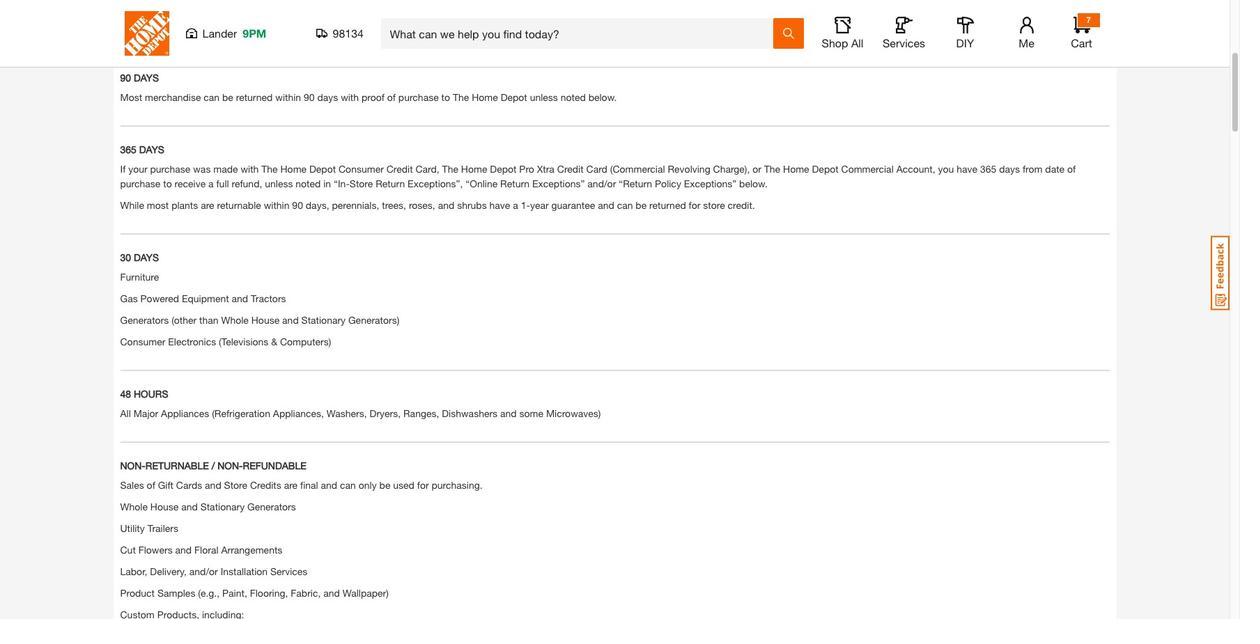 Task type: locate. For each thing, give the bounding box(es) containing it.
days left proof on the top
[[317, 91, 338, 103]]

microwaves)
[[546, 407, 601, 419]]

generators
[[120, 314, 169, 326], [247, 501, 296, 513]]

1 vertical spatial with
[[241, 163, 259, 175]]

0 vertical spatial have
[[957, 163, 977, 175]]

whole up (televisions
[[221, 314, 249, 326]]

hours
[[134, 388, 168, 400]]

services left diy
[[883, 36, 925, 49]]

2 horizontal spatial can
[[617, 199, 633, 211]]

"online
[[466, 178, 498, 189]]

purchase right proof on the top
[[398, 91, 439, 103]]

of right proof on the top
[[387, 91, 396, 103]]

days,
[[306, 199, 329, 211]]

days inside 'if your purchase was made with the home depot consumer credit card, the home depot pro xtra credit card (commercial revolving charge), or the home depot commercial account, you have 365 days from date of purchase to receive a full refund, unless noted in "in-store return exceptions", "online return exceptions" and/or "return policy exceptions" below.'
[[999, 163, 1020, 175]]

all down 48
[[120, 407, 131, 419]]

computers)
[[280, 336, 331, 348]]

cards
[[176, 479, 202, 491]]

unless inside 'if your purchase was made with the home depot consumer credit card, the home depot pro xtra credit card (commercial revolving charge), or the home depot commercial account, you have 365 days from date of purchase to receive a full refund, unless noted in "in-store return exceptions", "online return exceptions" and/or "return policy exceptions" below.'
[[265, 178, 293, 189]]

1 horizontal spatial with
[[341, 91, 359, 103]]

and right "roses,"
[[438, 199, 454, 211]]

0 horizontal spatial consumer
[[120, 336, 165, 348]]

1 exceptions" from the left
[[532, 178, 585, 189]]

gift
[[158, 479, 173, 491]]

0 horizontal spatial generators
[[120, 314, 169, 326]]

your
[[128, 163, 147, 175]]

stationary
[[301, 314, 346, 326], [200, 501, 245, 513]]

exceptions" up "store"
[[684, 178, 737, 189]]

utility trailers
[[120, 522, 178, 534]]

98134
[[333, 26, 364, 40]]

refund,
[[232, 178, 262, 189]]

1 vertical spatial within
[[264, 199, 289, 211]]

of left gift
[[147, 479, 155, 491]]

0 horizontal spatial store
[[224, 479, 247, 491]]

all major appliances (refrigeration appliances, washers, dryers, ranges, dishwashers and some microwaves)
[[120, 407, 601, 419]]

0 vertical spatial 90
[[120, 72, 131, 84]]

consumer up "in-
[[339, 163, 384, 175]]

1 horizontal spatial can
[[340, 479, 356, 491]]

0 horizontal spatial unless
[[265, 178, 293, 189]]

can right merchandise
[[204, 91, 220, 103]]

credit
[[386, 163, 413, 175], [557, 163, 584, 175]]

days for 90 days
[[134, 72, 159, 84]]

0 vertical spatial 365
[[120, 143, 136, 155]]

house
[[251, 314, 279, 326], [150, 501, 179, 513]]

of
[[387, 91, 396, 103], [1067, 163, 1076, 175], [147, 479, 155, 491]]

pro
[[519, 163, 534, 175]]

0 vertical spatial for
[[689, 199, 700, 211]]

365 inside 'if your purchase was made with the home depot consumer credit card, the home depot pro xtra credit card (commercial revolving charge), or the home depot commercial account, you have 365 days from date of purchase to receive a full refund, unless noted in "in-store return exceptions", "online return exceptions" and/or "return policy exceptions" below.'
[[980, 163, 996, 175]]

all right shop on the top right of the page
[[851, 36, 863, 49]]

be
[[222, 91, 233, 103], [636, 199, 647, 211], [379, 479, 390, 491]]

with inside 'if your purchase was made with the home depot consumer credit card, the home depot pro xtra credit card (commercial revolving charge), or the home depot commercial account, you have 365 days from date of purchase to receive a full refund, unless noted in "in-store return exceptions", "online return exceptions" and/or "return policy exceptions" below.'
[[241, 163, 259, 175]]

credit right xtra
[[557, 163, 584, 175]]

generators down the 'powered' on the top left of the page
[[120, 314, 169, 326]]

1 vertical spatial store
[[224, 479, 247, 491]]

be right only
[[379, 479, 390, 491]]

1 vertical spatial whole
[[120, 501, 148, 513]]

1 vertical spatial days
[[999, 163, 1020, 175]]

1 horizontal spatial store
[[350, 178, 373, 189]]

1 horizontal spatial credit
[[557, 163, 584, 175]]

lander
[[202, 26, 237, 40]]

48 hours
[[120, 388, 168, 400]]

0 vertical spatial services
[[883, 36, 925, 49]]

exceptions" down xtra
[[532, 178, 585, 189]]

house down gift
[[150, 501, 179, 513]]

noted
[[561, 91, 586, 103], [296, 178, 321, 189]]

1 vertical spatial have
[[489, 199, 510, 211]]

0 horizontal spatial are
[[201, 199, 214, 211]]

below. down what can we help you find today? search box
[[588, 91, 617, 103]]

0 vertical spatial stationary
[[301, 314, 346, 326]]

365 up if
[[120, 143, 136, 155]]

0 horizontal spatial exceptions"
[[532, 178, 585, 189]]

credit left card,
[[386, 163, 413, 175]]

purchase up "receive"
[[150, 163, 190, 175]]

1 horizontal spatial noted
[[561, 91, 586, 103]]

house down tractors
[[251, 314, 279, 326]]

most merchandise can be returned within 90 days with proof of purchase to the home depot unless noted below.
[[120, 91, 617, 103]]

only
[[359, 479, 377, 491]]

1 horizontal spatial have
[[957, 163, 977, 175]]

0 horizontal spatial can
[[204, 91, 220, 103]]

1 non- from the left
[[120, 460, 145, 471]]

(commercial
[[610, 163, 665, 175]]

exceptions"
[[532, 178, 585, 189], [684, 178, 737, 189]]

90 up most
[[120, 72, 131, 84]]

non- up sales
[[120, 460, 145, 471]]

0 horizontal spatial for
[[417, 479, 429, 491]]

you
[[938, 163, 954, 175]]

major
[[134, 407, 158, 419]]

can down "return
[[617, 199, 633, 211]]

2 non- from the left
[[218, 460, 243, 471]]

a
[[208, 178, 214, 189], [513, 199, 518, 211]]

a left 1-
[[513, 199, 518, 211]]

appliances
[[161, 407, 209, 419]]

returned down 9pm
[[236, 91, 273, 103]]

me
[[1019, 36, 1034, 49]]

0 vertical spatial to
[[441, 91, 450, 103]]

days up furniture
[[134, 251, 159, 263]]

return up 90 days
[[120, 18, 193, 48]]

and left floral
[[175, 544, 192, 556]]

consumer inside 'if your purchase was made with the home depot consumer credit card, the home depot pro xtra credit card (commercial revolving charge), or the home depot commercial account, you have 365 days from date of purchase to receive a full refund, unless noted in "in-store return exceptions", "online return exceptions" and/or "return policy exceptions" below.'
[[339, 163, 384, 175]]

1 horizontal spatial for
[[689, 199, 700, 211]]

and right fabric,
[[323, 587, 340, 599]]

exceptions",
[[408, 178, 463, 189]]

noted down what can we help you find today? search box
[[561, 91, 586, 103]]

0 horizontal spatial a
[[208, 178, 214, 189]]

90 left proof on the top
[[304, 91, 315, 103]]

2 horizontal spatial 90
[[304, 91, 315, 103]]

receive
[[175, 178, 206, 189]]

for
[[689, 199, 700, 211], [417, 479, 429, 491]]

product
[[120, 587, 155, 599]]

below.
[[588, 91, 617, 103], [739, 178, 768, 189]]

below. down the or
[[739, 178, 768, 189]]

(other
[[171, 314, 197, 326]]

1 vertical spatial unless
[[265, 178, 293, 189]]

0 vertical spatial a
[[208, 178, 214, 189]]

1 vertical spatial 90
[[304, 91, 315, 103]]

days up most
[[134, 72, 159, 84]]

services button
[[882, 17, 926, 50]]

0 vertical spatial and/or
[[588, 178, 616, 189]]

0 vertical spatial of
[[387, 91, 396, 103]]

98134 button
[[316, 26, 364, 40]]

utility
[[120, 522, 145, 534]]

0 vertical spatial store
[[350, 178, 373, 189]]

whole up utility
[[120, 501, 148, 513]]

2 horizontal spatial be
[[636, 199, 647, 211]]

1 vertical spatial below.
[[739, 178, 768, 189]]

1 vertical spatial be
[[636, 199, 647, 211]]

(e.g.,
[[198, 587, 220, 599]]

1 vertical spatial a
[[513, 199, 518, 211]]

2 horizontal spatial return
[[500, 178, 530, 189]]

1 horizontal spatial be
[[379, 479, 390, 491]]

returned
[[236, 91, 273, 103], [649, 199, 686, 211]]

1 horizontal spatial 365
[[980, 163, 996, 175]]

"in-
[[334, 178, 350, 189]]

a left full
[[208, 178, 214, 189]]

returned down the 'policy'
[[649, 199, 686, 211]]

90 left days, at left top
[[292, 199, 303, 211]]

returnable
[[217, 199, 261, 211]]

was
[[193, 163, 211, 175]]

0 horizontal spatial to
[[163, 178, 172, 189]]

non- right the /
[[218, 460, 243, 471]]

store up "perennials,"
[[350, 178, 373, 189]]

store down the non-returnable / non-refundable
[[224, 479, 247, 491]]

most
[[120, 91, 142, 103]]

1 horizontal spatial below.
[[739, 178, 768, 189]]

consumer down gas
[[120, 336, 165, 348]]

1 horizontal spatial services
[[883, 36, 925, 49]]

samples
[[157, 587, 195, 599]]

48
[[120, 388, 131, 400]]

0 vertical spatial house
[[251, 314, 279, 326]]

1 horizontal spatial and/or
[[588, 178, 616, 189]]

of right date
[[1067, 163, 1076, 175]]

have right you
[[957, 163, 977, 175]]

all inside button
[[851, 36, 863, 49]]

0 vertical spatial generators
[[120, 314, 169, 326]]

for left "store"
[[689, 199, 700, 211]]

1 vertical spatial and/or
[[189, 566, 218, 577]]

consumer
[[339, 163, 384, 175], [120, 336, 165, 348]]

be right merchandise
[[222, 91, 233, 103]]

have inside 'if your purchase was made with the home depot consumer credit card, the home depot pro xtra credit card (commercial revolving charge), or the home depot commercial account, you have 365 days from date of purchase to receive a full refund, unless noted in "in-store return exceptions", "online return exceptions" and/or "return policy exceptions" below.'
[[957, 163, 977, 175]]

have left 1-
[[489, 199, 510, 211]]

0 horizontal spatial days
[[317, 91, 338, 103]]

2 vertical spatial be
[[379, 479, 390, 491]]

are left final
[[284, 479, 298, 491]]

0 horizontal spatial 365
[[120, 143, 136, 155]]

noted left in
[[296, 178, 321, 189]]

with up refund,
[[241, 163, 259, 175]]

store inside 'if your purchase was made with the home depot consumer credit card, the home depot pro xtra credit card (commercial revolving charge), or the home depot commercial account, you have 365 days from date of purchase to receive a full refund, unless noted in "in-store return exceptions", "online return exceptions" and/or "return policy exceptions" below.'
[[350, 178, 373, 189]]

with
[[341, 91, 359, 103], [241, 163, 259, 175]]

2 exceptions" from the left
[[684, 178, 737, 189]]

1 horizontal spatial are
[[284, 479, 298, 491]]

the home depot logo image
[[124, 11, 169, 56]]

and left some
[[500, 407, 517, 419]]

with left proof on the top
[[341, 91, 359, 103]]

1 horizontal spatial generators
[[247, 501, 296, 513]]

can left only
[[340, 479, 356, 491]]

0 vertical spatial below.
[[588, 91, 617, 103]]

1 horizontal spatial whole
[[221, 314, 249, 326]]

0 vertical spatial consumer
[[339, 163, 384, 175]]

0 vertical spatial within
[[275, 91, 301, 103]]

generators down credits
[[247, 501, 296, 513]]

0 vertical spatial with
[[341, 91, 359, 103]]

1 horizontal spatial consumer
[[339, 163, 384, 175]]

card,
[[416, 163, 439, 175]]

1 vertical spatial 365
[[980, 163, 996, 175]]

be down "return
[[636, 199, 647, 211]]

365 right you
[[980, 163, 996, 175]]

unless
[[530, 91, 558, 103], [265, 178, 293, 189]]

0 vertical spatial be
[[222, 91, 233, 103]]

and/or down the card
[[588, 178, 616, 189]]

within
[[275, 91, 301, 103], [264, 199, 289, 211]]

2 vertical spatial of
[[147, 479, 155, 491]]

for right the used
[[417, 479, 429, 491]]

0 vertical spatial all
[[851, 36, 863, 49]]

1 vertical spatial days
[[139, 143, 164, 155]]

whole
[[221, 314, 249, 326], [120, 501, 148, 513]]

1 vertical spatial for
[[417, 479, 429, 491]]

services inside button
[[883, 36, 925, 49]]

stationary down cards
[[200, 501, 245, 513]]

0 horizontal spatial returned
[[236, 91, 273, 103]]

1 vertical spatial house
[[150, 501, 179, 513]]

are right plants
[[201, 199, 214, 211]]

and/or down cut flowers and floral arrangements
[[189, 566, 218, 577]]

purchase down the 'your'
[[120, 178, 160, 189]]

stationary up the computers)
[[301, 314, 346, 326]]

used
[[393, 479, 414, 491]]

and down the /
[[205, 479, 221, 491]]

services up fabric,
[[270, 566, 307, 577]]

What can we help you find today? search field
[[390, 19, 772, 48]]

1 horizontal spatial all
[[851, 36, 863, 49]]

home
[[472, 91, 498, 103], [280, 163, 307, 175], [461, 163, 487, 175], [783, 163, 809, 175]]

roses,
[[409, 199, 435, 211]]

non-
[[120, 460, 145, 471], [218, 460, 243, 471]]

90
[[120, 72, 131, 84], [304, 91, 315, 103], [292, 199, 303, 211]]

return up trees,
[[376, 178, 405, 189]]

and/or inside 'if your purchase was made with the home depot consumer credit card, the home depot pro xtra credit card (commercial revolving charge), or the home depot commercial account, you have 365 days from date of purchase to receive a full refund, unless noted in "in-store return exceptions", "online return exceptions" and/or "return policy exceptions" below.'
[[588, 178, 616, 189]]

days up the 'your'
[[139, 143, 164, 155]]

are
[[201, 199, 214, 211], [284, 479, 298, 491]]

return down pro
[[500, 178, 530, 189]]

0 horizontal spatial noted
[[296, 178, 321, 189]]

0 horizontal spatial whole
[[120, 501, 148, 513]]

0 horizontal spatial non-
[[120, 460, 145, 471]]

1 horizontal spatial returned
[[649, 199, 686, 211]]

1 horizontal spatial house
[[251, 314, 279, 326]]

0 horizontal spatial below.
[[588, 91, 617, 103]]

30 days
[[120, 251, 159, 263]]

wallpaper)
[[343, 587, 389, 599]]

0 horizontal spatial of
[[147, 479, 155, 491]]

appliances,
[[273, 407, 324, 419]]

days left from
[[999, 163, 1020, 175]]

of inside 'if your purchase was made with the home depot consumer credit card, the home depot pro xtra credit card (commercial revolving charge), or the home depot commercial account, you have 365 days from date of purchase to receive a full refund, unless noted in "in-store return exceptions", "online return exceptions" and/or "return policy exceptions" below.'
[[1067, 163, 1076, 175]]



Task type: vqa. For each thing, say whether or not it's contained in the screenshot.
"112" to the bottom
no



Task type: describe. For each thing, give the bounding box(es) containing it.
gas
[[120, 292, 138, 304]]

full
[[216, 178, 229, 189]]

within for returned
[[275, 91, 301, 103]]

/
[[212, 460, 215, 471]]

cut flowers and floral arrangements
[[120, 544, 282, 556]]

consumer electronics (televisions & computers)
[[120, 336, 331, 348]]

30
[[120, 251, 131, 263]]

0 horizontal spatial 90
[[120, 72, 131, 84]]

and down 'if your purchase was made with the home depot consumer credit card, the home depot pro xtra credit card (commercial revolving charge), or the home depot commercial account, you have 365 days from date of purchase to receive a full refund, unless noted in "in-store return exceptions", "online return exceptions" and/or "return policy exceptions" below.'
[[598, 199, 614, 211]]

than
[[199, 314, 218, 326]]

9pm
[[243, 26, 266, 40]]

days for 30 days
[[134, 251, 159, 263]]

0 vertical spatial whole
[[221, 314, 249, 326]]

flooring,
[[250, 587, 288, 599]]

0 vertical spatial noted
[[561, 91, 586, 103]]

product samples (e.g., paint, flooring, fabric, and wallpaper)
[[120, 587, 389, 599]]

dryers,
[[370, 407, 401, 419]]

charge),
[[713, 163, 750, 175]]

fabric,
[[291, 587, 321, 599]]

a inside 'if your purchase was made with the home depot consumer credit card, the home depot pro xtra credit card (commercial revolving charge), or the home depot commercial account, you have 365 days from date of purchase to receive a full refund, unless noted in "in-store return exceptions", "online return exceptions" and/or "return policy exceptions" below.'
[[208, 178, 214, 189]]

1 horizontal spatial stationary
[[301, 314, 346, 326]]

some
[[519, 407, 543, 419]]

final
[[300, 479, 318, 491]]

feedback link image
[[1211, 235, 1230, 311]]

cart 7
[[1071, 15, 1092, 49]]

1-
[[521, 199, 530, 211]]

0 vertical spatial are
[[201, 199, 214, 211]]

refundable
[[243, 460, 306, 471]]

non-returnable / non-refundable
[[120, 460, 306, 471]]

and up the computers)
[[282, 314, 299, 326]]

0 horizontal spatial be
[[222, 91, 233, 103]]

below. inside 'if your purchase was made with the home depot consumer credit card, the home depot pro xtra credit card (commercial revolving charge), or the home depot commercial account, you have 365 days from date of purchase to receive a full refund, unless noted in "in-store return exceptions", "online return exceptions" and/or "return policy exceptions" below.'
[[739, 178, 768, 189]]

1 credit from the left
[[386, 163, 413, 175]]

noted inside 'if your purchase was made with the home depot consumer credit card, the home depot pro xtra credit card (commercial revolving charge), or the home depot commercial account, you have 365 days from date of purchase to receive a full refund, unless noted in "in-store return exceptions", "online return exceptions" and/or "return policy exceptions" below.'
[[296, 178, 321, 189]]

from
[[1023, 163, 1043, 175]]

1 vertical spatial are
[[284, 479, 298, 491]]

powered
[[140, 292, 179, 304]]

1 vertical spatial consumer
[[120, 336, 165, 348]]

2 vertical spatial can
[[340, 479, 356, 491]]

floral
[[194, 544, 218, 556]]

washers,
[[327, 407, 367, 419]]

me button
[[1004, 17, 1049, 50]]

shop
[[822, 36, 848, 49]]

proof
[[362, 91, 384, 103]]

commercial
[[841, 163, 894, 175]]

and left tractors
[[232, 292, 248, 304]]

delivery,
[[150, 566, 187, 577]]

7
[[1086, 15, 1091, 25]]

shop all
[[822, 36, 863, 49]]

1 horizontal spatial return
[[376, 178, 405, 189]]

0 horizontal spatial have
[[489, 199, 510, 211]]

to inside 'if your purchase was made with the home depot consumer credit card, the home depot pro xtra credit card (commercial revolving charge), or the home depot commercial account, you have 365 days from date of purchase to receive a full refund, unless noted in "in-store return exceptions", "online return exceptions" and/or "return policy exceptions" below.'
[[163, 178, 172, 189]]

made
[[213, 163, 238, 175]]

0 horizontal spatial return
[[120, 18, 193, 48]]

0 vertical spatial purchase
[[398, 91, 439, 103]]

paint,
[[222, 587, 247, 599]]

shop all button
[[820, 17, 865, 50]]

1 vertical spatial returned
[[649, 199, 686, 211]]

lander 9pm
[[202, 26, 266, 40]]

policy
[[655, 178, 681, 189]]

0 vertical spatial can
[[204, 91, 220, 103]]

(refrigeration
[[212, 407, 270, 419]]

credits
[[250, 479, 281, 491]]

revolving
[[668, 163, 710, 175]]

return periods
[[120, 18, 281, 48]]

sales of gift cards and store credits are final and can only be used for purchasing.
[[120, 479, 483, 491]]

1 horizontal spatial to
[[441, 91, 450, 103]]

365 days
[[120, 143, 164, 155]]

1 horizontal spatial of
[[387, 91, 396, 103]]

90 for returnable
[[292, 199, 303, 211]]

account,
[[896, 163, 935, 175]]

1 horizontal spatial unless
[[530, 91, 558, 103]]

(televisions
[[219, 336, 268, 348]]

0 horizontal spatial all
[[120, 407, 131, 419]]

diy
[[956, 36, 974, 49]]

most
[[147, 199, 169, 211]]

1 vertical spatial purchase
[[150, 163, 190, 175]]

1 vertical spatial can
[[617, 199, 633, 211]]

perennials,
[[332, 199, 379, 211]]

returnable
[[145, 460, 209, 471]]

labor, delivery, and/or installation services
[[120, 566, 307, 577]]

guarantee
[[551, 199, 595, 211]]

trailers
[[147, 522, 178, 534]]

&
[[271, 336, 277, 348]]

store
[[703, 199, 725, 211]]

purchasing.
[[432, 479, 483, 491]]

and right final
[[321, 479, 337, 491]]

or
[[753, 163, 761, 175]]

generators (other than whole house and stationary generators)
[[120, 314, 399, 326]]

in
[[323, 178, 331, 189]]

cart
[[1071, 36, 1092, 49]]

2 credit from the left
[[557, 163, 584, 175]]

credit.
[[728, 199, 755, 211]]

arrangements
[[221, 544, 282, 556]]

flowers
[[138, 544, 173, 556]]

90 for returned
[[304, 91, 315, 103]]

plants
[[171, 199, 198, 211]]

and down cards
[[181, 501, 198, 513]]

diy button
[[943, 17, 988, 50]]

trees,
[[382, 199, 406, 211]]

electronics
[[168, 336, 216, 348]]

cut
[[120, 544, 136, 556]]

furniture
[[120, 271, 159, 283]]

2 vertical spatial purchase
[[120, 178, 160, 189]]

tractors
[[251, 292, 286, 304]]

card
[[586, 163, 607, 175]]

days for 365 days
[[139, 143, 164, 155]]

0 vertical spatial days
[[317, 91, 338, 103]]

1 vertical spatial stationary
[[200, 501, 245, 513]]

"return
[[619, 178, 652, 189]]

within for returnable
[[264, 199, 289, 211]]

if your purchase was made with the home depot consumer credit card, the home depot pro xtra credit card (commercial revolving charge), or the home depot commercial account, you have 365 days from date of purchase to receive a full refund, unless noted in "in-store return exceptions", "online return exceptions" and/or "return policy exceptions" below.
[[120, 163, 1076, 189]]

shrubs
[[457, 199, 487, 211]]

1 vertical spatial services
[[270, 566, 307, 577]]

dishwashers
[[442, 407, 497, 419]]

0 vertical spatial returned
[[236, 91, 273, 103]]

ranges,
[[403, 407, 439, 419]]

year
[[530, 199, 549, 211]]

while most plants are returnable within 90 days, perennials, trees, roses, and shrubs have a 1-year guarantee and can be returned for store credit.
[[120, 199, 755, 211]]

90 days
[[120, 72, 159, 84]]



